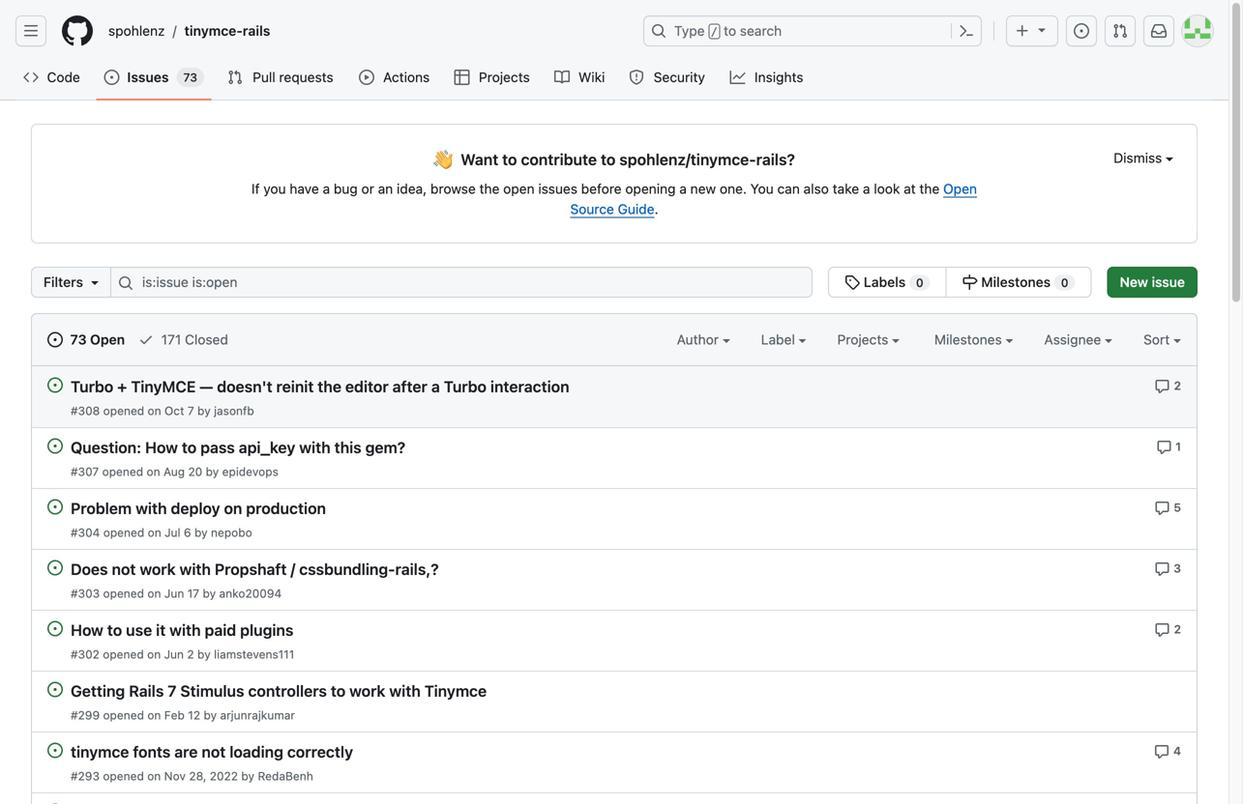 Task type: describe. For each thing, give the bounding box(es) containing it.
opened inside problem with deploy on production #304             opened on jul 6 by nepobo
[[103, 526, 144, 540]]

milestone image
[[962, 275, 978, 290]]

a left new
[[679, 181, 687, 197]]

2022
[[210, 770, 238, 784]]

bug
[[334, 181, 358, 197]]

a inside turbo + tinymce — doesn't reinit the editor after a turbo interaction #308             opened on oct 7 by jasonfb
[[431, 378, 440, 396]]

milestones button
[[935, 330, 1013, 350]]

it
[[156, 622, 166, 640]]

by inside question: how to pass api_key with this gem? #307             opened on aug 20 by epidevops
[[206, 465, 219, 479]]

issue element
[[828, 267, 1092, 298]]

code
[[47, 69, 80, 85]]

before
[[581, 181, 622, 197]]

jun inside 'how to use it with paid plugins #302             opened on jun 2 by liamstevens111'
[[164, 648, 184, 662]]

73 for 73
[[183, 71, 197, 84]]

to up before
[[601, 150, 616, 169]]

search image
[[118, 276, 133, 291]]

with inside getting rails 7 stimulus controllers to work with tinymce #299             opened on feb 12 by arjunrajkumar
[[389, 683, 421, 701]]

look
[[874, 181, 900, 197]]

6
[[184, 526, 191, 540]]

1
[[1176, 440, 1181, 454]]

open issue element for problem
[[47, 499, 63, 515]]

171 closed
[[158, 332, 228, 348]]

book image
[[555, 70, 570, 85]]

comment image for tinymce fonts are not loading correctly
[[1154, 745, 1170, 760]]

issue opened image for git pull request icon
[[1074, 23, 1089, 39]]

pull requests link
[[220, 63, 343, 92]]

2 inside 'how to use it with paid plugins #302             opened on jun 2 by liamstevens111'
[[187, 648, 194, 662]]

2 horizontal spatial the
[[920, 181, 940, 197]]

tinymce-
[[184, 23, 243, 39]]

play image
[[359, 70, 374, 85]]

open issue image for problem with deploy on production
[[47, 500, 63, 515]]

if you have a bug or an idea, browse the open issues before opening a new one.     you can also take a look at the
[[252, 181, 943, 197]]

git pull request image
[[1113, 23, 1128, 39]]

work inside does not work with propshaft / cssbundling-rails,? #303             opened on jun 17 by anko20094
[[140, 561, 176, 579]]

2 for how to use it with paid plugins
[[1174, 623, 1181, 637]]

open issue element for getting
[[47, 682, 63, 698]]

tinymce fonts are not loading correctly #293             opened on nov 28, 2022 by redabenh
[[71, 744, 353, 784]]

labels
[[864, 274, 906, 290]]

aug
[[163, 465, 185, 479]]

Issues search field
[[110, 267, 813, 298]]

0 for labels
[[916, 276, 924, 290]]

plugins
[[240, 622, 294, 640]]

jul
[[165, 526, 181, 540]]

on inside getting rails 7 stimulus controllers to work with tinymce #299             opened on feb 12 by arjunrajkumar
[[147, 709, 161, 723]]

3 link
[[1155, 560, 1181, 577]]

none search field containing filters
[[31, 267, 1092, 298]]

with inside problem with deploy on production #304             opened on jul 6 by nepobo
[[136, 500, 167, 518]]

jasonfb link
[[214, 404, 254, 418]]

12
[[188, 709, 200, 723]]

nov
[[164, 770, 186, 784]]

0 for milestones
[[1061, 276, 1069, 290]]

on inside does not work with propshaft / cssbundling-rails,? #303             opened on jun 17 by anko20094
[[147, 587, 161, 601]]

by inside problem with deploy on production #304             opened on jul 6 by nepobo
[[194, 526, 208, 540]]

production
[[246, 500, 326, 518]]

dismiss
[[1114, 150, 1166, 166]]

problem with deploy on production #304             opened on jul 6 by nepobo
[[71, 500, 326, 540]]

by inside turbo + tinymce — doesn't reinit the editor after a turbo interaction #308             opened on oct 7 by jasonfb
[[197, 404, 211, 418]]

open issue element for question:
[[47, 438, 63, 454]]

issue
[[1152, 274, 1185, 290]]

feb
[[164, 709, 185, 723]]

the inside turbo + tinymce — doesn't reinit the editor after a turbo interaction #308             opened on oct 7 by jasonfb
[[318, 378, 342, 396]]

73 open link
[[47, 330, 125, 350]]

/ for type
[[711, 25, 718, 39]]

by inside tinymce fonts are not loading correctly #293             opened on nov 28, 2022 by redabenh
[[241, 770, 255, 784]]

author
[[677, 332, 722, 348]]

question:
[[71, 439, 141, 457]]

you
[[263, 181, 286, 197]]

open issue element for how
[[47, 621, 63, 637]]

5
[[1174, 501, 1181, 515]]

milestones 0
[[978, 274, 1069, 290]]

arjunrajkumar link
[[220, 709, 295, 723]]

correctly
[[287, 744, 353, 762]]

on inside 'how to use it with paid plugins #302             opened on jun 2 by liamstevens111'
[[147, 648, 161, 662]]

redabenh
[[258, 770, 313, 784]]

actions
[[383, 69, 430, 85]]

7 inside turbo + tinymce — doesn't reinit the editor after a turbo interaction #308             opened on oct 7 by jasonfb
[[188, 404, 194, 418]]

issues
[[127, 69, 169, 85]]

jasonfb
[[214, 404, 254, 418]]

pass
[[200, 439, 235, 457]]

take
[[833, 181, 859, 197]]

Search all issues text field
[[110, 267, 813, 298]]

idea,
[[397, 181, 427, 197]]

stimulus
[[180, 683, 244, 701]]

new issue link
[[1107, 267, 1198, 298]]

shield image
[[629, 70, 645, 85]]

2 for turbo + tinymce — doesn't reinit the editor after a turbo interaction
[[1174, 379, 1181, 393]]

an
[[378, 181, 393, 197]]

editor
[[345, 378, 389, 396]]

filters button
[[31, 267, 111, 298]]

projects button
[[837, 330, 900, 350]]

spohlenz/tinymce-
[[620, 150, 756, 169]]

open
[[503, 181, 535, 197]]

reinit
[[276, 378, 314, 396]]

how inside question: how to pass api_key with this gem? #307             opened on aug 20 by epidevops
[[145, 439, 178, 457]]

nepobo link
[[211, 526, 252, 540]]

can
[[777, 181, 800, 197]]

how to use it with paid plugins link
[[71, 622, 294, 640]]

73 for 73 open
[[70, 332, 87, 348]]

spohlenz / tinymce-rails
[[108, 23, 270, 39]]

or
[[361, 181, 374, 197]]

actions link
[[351, 63, 439, 92]]

tinymce
[[71, 744, 129, 762]]

triangle down image
[[87, 275, 102, 290]]

guide
[[618, 201, 655, 217]]

label button
[[761, 330, 807, 350]]

spohlenz
[[108, 23, 165, 39]]

open issue image for does not work with propshaft / cssbundling-rails,?
[[47, 561, 63, 576]]

issue opened image for git pull request image
[[104, 70, 119, 85]]

by inside 'how to use it with paid plugins #302             opened on jun 2 by liamstevens111'
[[197, 648, 211, 662]]

after
[[392, 378, 428, 396]]

pull
[[253, 69, 275, 85]]

open issue image for turbo + tinymce — doesn't reinit the editor after a turbo interaction
[[47, 378, 63, 393]]

problem
[[71, 500, 132, 518]]

👋 want to contribute to spohlenz/tinymce-rails?
[[434, 148, 795, 173]]

wiki
[[579, 69, 605, 85]]

question: how to pass api_key with this gem? link
[[71, 439, 406, 457]]

new issue
[[1120, 274, 1185, 290]]

check image
[[138, 332, 154, 348]]

redabenh link
[[258, 770, 313, 784]]

with inside question: how to pass api_key with this gem? #307             opened on aug 20 by epidevops
[[299, 439, 331, 457]]

jun inside does not work with propshaft / cssbundling-rails,? #303             opened on jun 17 by anko20094
[[164, 587, 184, 601]]

issue opened image inside 73 open link
[[47, 332, 63, 348]]

nepobo
[[211, 526, 252, 540]]

use
[[126, 622, 152, 640]]

deploy
[[171, 500, 220, 518]]



Task type: vqa. For each thing, say whether or not it's contained in the screenshot.
1st issue opened icon from the bottom
no



Task type: locate. For each thing, give the bounding box(es) containing it.
issue opened image left git pull request icon
[[1074, 23, 1089, 39]]

0 vertical spatial not
[[112, 561, 136, 579]]

milestones inside issue "element"
[[981, 274, 1051, 290]]

sort
[[1144, 332, 1170, 348]]

on inside turbo + tinymce — doesn't reinit the editor after a turbo interaction #308             opened on oct 7 by jasonfb
[[148, 404, 161, 418]]

open issue image left does
[[47, 561, 63, 576]]

by down "—"
[[197, 404, 211, 418]]

1 2 link from the top
[[1155, 377, 1181, 395]]

are
[[174, 744, 198, 762]]

0 vertical spatial work
[[140, 561, 176, 579]]

does not work with propshaft / cssbundling-rails,? link
[[71, 561, 439, 579]]

0 vertical spatial 2 link
[[1155, 377, 1181, 395]]

anko20094 link
[[219, 587, 282, 601]]

milestones right the milestone icon
[[981, 274, 1051, 290]]

0 horizontal spatial the
[[318, 378, 342, 396]]

0 vertical spatial 7
[[188, 404, 194, 418]]

1 horizontal spatial issue opened image
[[104, 70, 119, 85]]

with up the 17
[[179, 561, 211, 579]]

issue opened image left issues
[[104, 70, 119, 85]]

by
[[197, 404, 211, 418], [206, 465, 219, 479], [194, 526, 208, 540], [203, 587, 216, 601], [197, 648, 211, 662], [204, 709, 217, 723], [241, 770, 255, 784]]

#293
[[71, 770, 100, 784]]

fonts
[[133, 744, 171, 762]]

open issue element left tinymce
[[47, 743, 63, 759]]

open issue image
[[47, 378, 63, 393], [47, 439, 63, 454], [47, 500, 63, 515], [47, 683, 63, 698]]

you
[[751, 181, 774, 197]]

1 horizontal spatial /
[[291, 561, 295, 579]]

how inside 'how to use it with paid plugins #302             opened on jun 2 by liamstevens111'
[[71, 622, 103, 640]]

rails?
[[756, 150, 795, 169]]

open issue image left use
[[47, 622, 63, 637]]

/ for spohlenz
[[173, 23, 177, 39]]

1 comment image from the top
[[1155, 501, 1170, 516]]

by right the 17
[[203, 587, 216, 601]]

73 right issues
[[183, 71, 197, 84]]

1 horizontal spatial 0
[[1061, 276, 1069, 290]]

turbo + tinymce — doesn't reinit the editor after a turbo interaction link
[[71, 378, 569, 396]]

jun down how to use it with paid plugins link
[[164, 648, 184, 662]]

comment image inside 4 link
[[1154, 745, 1170, 760]]

#303
[[71, 587, 100, 601]]

a left look
[[863, 181, 870, 197]]

0 horizontal spatial 0
[[916, 276, 924, 290]]

on left feb
[[147, 709, 161, 723]]

graph image
[[730, 70, 745, 85]]

2 open issue element from the top
[[47, 438, 63, 454]]

projects down tag icon
[[837, 332, 892, 348]]

comment image left 4 at the bottom right
[[1154, 745, 1170, 760]]

oct
[[164, 404, 184, 418]]

by right 6
[[194, 526, 208, 540]]

comment image for does not work with propshaft / cssbundling-rails,?
[[1155, 562, 1170, 577]]

1 horizontal spatial the
[[479, 181, 500, 197]]

0 horizontal spatial /
[[173, 23, 177, 39]]

open issue image left question:
[[47, 439, 63, 454]]

0 horizontal spatial open
[[90, 332, 125, 348]]

0 inside labels 0
[[916, 276, 924, 290]]

work up the correctly
[[349, 683, 385, 701]]

opened down question:
[[102, 465, 143, 479]]

api_key
[[239, 439, 295, 457]]

by right 2022
[[241, 770, 255, 784]]

how up aug
[[145, 439, 178, 457]]

1 vertical spatial 2
[[1174, 623, 1181, 637]]

1 vertical spatial 7
[[168, 683, 177, 701]]

4
[[1174, 745, 1181, 759]]

jun left the 17
[[164, 587, 184, 601]]

1 open issue image from the top
[[47, 378, 63, 393]]

open issue image left "problem"
[[47, 500, 63, 515]]

comment image down sort popup button
[[1155, 379, 1170, 395]]

a right after
[[431, 378, 440, 396]]

tinymce
[[424, 683, 487, 701]]

2 link down 3 link
[[1155, 621, 1181, 638]]

not inside does not work with propshaft / cssbundling-rails,? #303             opened on jun 17 by anko20094
[[112, 561, 136, 579]]

1 open issue image from the top
[[47, 561, 63, 576]]

to up 20
[[182, 439, 197, 457]]

0 vertical spatial open issue image
[[47, 561, 63, 576]]

1 vertical spatial issue opened image
[[104, 70, 119, 85]]

git pull request image
[[227, 70, 243, 85]]

tinymce fonts are not loading correctly link
[[71, 744, 353, 762]]

1 horizontal spatial open
[[943, 181, 977, 197]]

2 horizontal spatial issue opened image
[[1074, 23, 1089, 39]]

opened inside turbo + tinymce — doesn't reinit the editor after a turbo interaction #308             opened on oct 7 by jasonfb
[[103, 404, 144, 418]]

open issue element left use
[[47, 621, 63, 637]]

comment image inside 5 "link"
[[1155, 501, 1170, 516]]

the right at on the top
[[920, 181, 940, 197]]

comment image for problem with deploy on production
[[1155, 501, 1170, 516]]

+
[[117, 378, 127, 396]]

open issue image for question: how to pass api_key with this gem?
[[47, 439, 63, 454]]

open issue image down 73 open link
[[47, 378, 63, 393]]

1 vertical spatial comment image
[[1155, 562, 1170, 577]]

2 0 from the left
[[1061, 276, 1069, 290]]

2 comment image from the top
[[1155, 562, 1170, 577]]

2 vertical spatial open issue image
[[47, 744, 63, 759]]

to inside getting rails 7 stimulus controllers to work with tinymce #299             opened on feb 12 by arjunrajkumar
[[331, 683, 346, 701]]

turbo right after
[[444, 378, 487, 396]]

controllers
[[248, 683, 327, 701]]

open issue element left question:
[[47, 438, 63, 454]]

2 down sort popup button
[[1174, 379, 1181, 393]]

1 horizontal spatial turbo
[[444, 378, 487, 396]]

comment image for turbo + tinymce — doesn't reinit the editor after a turbo interaction
[[1155, 379, 1170, 395]]

with right it
[[169, 622, 201, 640]]

on
[[148, 404, 161, 418], [147, 465, 160, 479], [224, 500, 242, 518], [148, 526, 161, 540], [147, 587, 161, 601], [147, 648, 161, 662], [147, 709, 161, 723], [147, 770, 161, 784]]

with up 'jul'
[[136, 500, 167, 518]]

2 link for how to use it with paid plugins
[[1155, 621, 1181, 638]]

on left aug
[[147, 465, 160, 479]]

epidevops
[[222, 465, 279, 479]]

open issue image for getting rails 7 stimulus controllers to work with tinymce
[[47, 683, 63, 698]]

1 horizontal spatial work
[[349, 683, 385, 701]]

turbo up #308
[[71, 378, 113, 396]]

opened down rails
[[103, 709, 144, 723]]

0 vertical spatial 73
[[183, 71, 197, 84]]

4 link
[[1154, 743, 1181, 760]]

type
[[674, 23, 705, 39]]

issue opened image
[[1074, 23, 1089, 39], [104, 70, 119, 85], [47, 332, 63, 348]]

/ inside does not work with propshaft / cssbundling-rails,? #303             opened on jun 17 by anko20094
[[291, 561, 295, 579]]

milestones for milestones 0
[[981, 274, 1051, 290]]

open right at on the top
[[943, 181, 977, 197]]

requests
[[279, 69, 333, 85]]

milestones inside popup button
[[935, 332, 1006, 348]]

/ right 'propshaft'
[[291, 561, 295, 579]]

/ inside the spohlenz / tinymce-rails
[[173, 23, 177, 39]]

0 horizontal spatial 73
[[70, 332, 87, 348]]

7 right oct
[[188, 404, 194, 418]]

171 closed link
[[138, 330, 228, 350]]

security link
[[621, 63, 714, 92]]

open issue element left "problem"
[[47, 499, 63, 515]]

open issue image left tinymce
[[47, 744, 63, 759]]

0 right labels
[[916, 276, 924, 290]]

by right 20
[[206, 465, 219, 479]]

2 vertical spatial issue opened image
[[47, 332, 63, 348]]

with inside 'how to use it with paid plugins #302             opened on jun 2 by liamstevens111'
[[169, 622, 201, 640]]

open issue image for tinymce fonts are not loading correctly
[[47, 744, 63, 759]]

to inside 'how to use it with paid plugins #302             opened on jun 2 by liamstevens111'
[[107, 622, 122, 640]]

on left oct
[[148, 404, 161, 418]]

5 open issue element from the top
[[47, 621, 63, 637]]

by inside does not work with propshaft / cssbundling-rails,? #303             opened on jun 17 by anko20094
[[203, 587, 216, 601]]

at
[[904, 181, 916, 197]]

7
[[188, 404, 194, 418], [168, 683, 177, 701]]

triangle down image
[[1034, 22, 1050, 37]]

how up #302
[[71, 622, 103, 640]]

7 open issue element from the top
[[47, 743, 63, 759]]

open inside open source guide
[[943, 181, 977, 197]]

2
[[1174, 379, 1181, 393], [1174, 623, 1181, 637], [187, 648, 194, 662]]

#304
[[71, 526, 100, 540]]

have
[[290, 181, 319, 197]]

on up the nepobo link
[[224, 500, 242, 518]]

on left nov
[[147, 770, 161, 784]]

comment image down 3 link
[[1155, 623, 1170, 638]]

1 vertical spatial milestones
[[935, 332, 1006, 348]]

on left 'jul'
[[148, 526, 161, 540]]

not right does
[[112, 561, 136, 579]]

to left search
[[724, 23, 736, 39]]

2 link down sort popup button
[[1155, 377, 1181, 395]]

with left this
[[299, 439, 331, 457]]

open issue image left getting
[[47, 683, 63, 698]]

0 vertical spatial 2
[[1174, 379, 1181, 393]]

list
[[101, 15, 632, 46]]

table image
[[454, 70, 470, 85]]

the right reinit
[[318, 378, 342, 396]]

want
[[461, 150, 498, 169]]

73 down filters popup button
[[70, 332, 87, 348]]

opened down "problem"
[[103, 526, 144, 540]]

contribute
[[521, 150, 597, 169]]

issues
[[538, 181, 578, 197]]

opened inside does not work with propshaft / cssbundling-rails,? #303             opened on jun 17 by anko20094
[[103, 587, 144, 601]]

search
[[740, 23, 782, 39]]

homepage image
[[62, 15, 93, 46]]

1 0 from the left
[[916, 276, 924, 290]]

opened down "+"
[[103, 404, 144, 418]]

/
[[173, 23, 177, 39], [711, 25, 718, 39], [291, 561, 295, 579]]

rails
[[129, 683, 164, 701]]

open issue element left does
[[47, 560, 63, 576]]

by down paid
[[197, 648, 211, 662]]

opened down tinymce
[[103, 770, 144, 784]]

new
[[690, 181, 716, 197]]

assignee button
[[1044, 330, 1113, 350]]

0 horizontal spatial work
[[140, 561, 176, 579]]

73 open
[[67, 332, 125, 348]]

how to use it with paid plugins #302             opened on jun 2 by liamstevens111
[[71, 622, 294, 662]]

paid
[[205, 622, 236, 640]]

0 vertical spatial jun
[[164, 587, 184, 601]]

2 link for turbo + tinymce — doesn't reinit the editor after a turbo interaction
[[1155, 377, 1181, 395]]

3 open issue element from the top
[[47, 499, 63, 515]]

command palette image
[[959, 23, 974, 39]]

open issue element left getting
[[47, 682, 63, 698]]

tinymce
[[131, 378, 196, 396]]

to inside question: how to pass api_key with this gem? #307             opened on aug 20 by epidevops
[[182, 439, 197, 457]]

open issue element for tinymce
[[47, 743, 63, 759]]

with left tinymce
[[389, 683, 421, 701]]

to
[[724, 23, 736, 39], [502, 150, 517, 169], [601, 150, 616, 169], [182, 439, 197, 457], [107, 622, 122, 640], [331, 683, 346, 701]]

5 link
[[1155, 499, 1181, 516]]

1 vertical spatial not
[[202, 744, 226, 762]]

epidevops link
[[222, 465, 279, 479]]

#308
[[71, 404, 100, 418]]

1 vertical spatial work
[[349, 683, 385, 701]]

on inside tinymce fonts are not loading correctly #293             opened on nov 28, 2022 by redabenh
[[147, 770, 161, 784]]

not up 2022
[[202, 744, 226, 762]]

projects right the table image
[[479, 69, 530, 85]]

opened right '#303'
[[103, 587, 144, 601]]

1 vertical spatial open
[[90, 332, 125, 348]]

1 vertical spatial jun
[[164, 648, 184, 662]]

2 link
[[1155, 377, 1181, 395], [1155, 621, 1181, 638]]

6 open issue element from the top
[[47, 682, 63, 698]]

plus image
[[1015, 23, 1030, 39]]

work down 'jul'
[[140, 561, 176, 579]]

1 link
[[1156, 438, 1181, 456]]

opened inside getting rails 7 stimulus controllers to work with tinymce #299             opened on feb 12 by arjunrajkumar
[[103, 709, 144, 723]]

171
[[161, 332, 181, 348]]

comment image for question: how to pass api_key with this gem?
[[1156, 440, 1172, 456]]

to right want
[[502, 150, 517, 169]]

the left open
[[479, 181, 500, 197]]

getting rails 7 stimulus controllers to work with tinymce #299             opened on feb 12 by arjunrajkumar
[[71, 683, 487, 723]]

open issue element down 73 open link
[[47, 377, 63, 393]]

1 horizontal spatial not
[[202, 744, 226, 762]]

0 vertical spatial milestones
[[981, 274, 1051, 290]]

0 horizontal spatial not
[[112, 561, 136, 579]]

not inside tinymce fonts are not loading correctly #293             opened on nov 28, 2022 by redabenh
[[202, 744, 226, 762]]

7 inside getting rails 7 stimulus controllers to work with tinymce #299             opened on feb 12 by arjunrajkumar
[[168, 683, 177, 701]]

assignee
[[1044, 332, 1105, 348]]

open issue image for how to use it with paid plugins
[[47, 622, 63, 637]]

0 vertical spatial how
[[145, 439, 178, 457]]

3 open issue image from the top
[[47, 500, 63, 515]]

comment image
[[1155, 501, 1170, 516], [1155, 562, 1170, 577]]

label
[[761, 332, 799, 348]]

list containing spohlenz / tinymce-rails
[[101, 15, 632, 46]]

28,
[[189, 770, 206, 784]]

4 open issue image from the top
[[47, 683, 63, 698]]

.
[[655, 201, 658, 217]]

liamstevens111
[[214, 648, 294, 662]]

opened inside tinymce fonts are not loading correctly #293             opened on nov 28, 2022 by redabenh
[[103, 770, 144, 784]]

open issue element
[[47, 377, 63, 393], [47, 438, 63, 454], [47, 499, 63, 515], [47, 560, 63, 576], [47, 621, 63, 637], [47, 682, 63, 698], [47, 743, 63, 759]]

notifications image
[[1151, 23, 1167, 39]]

2 down 3
[[1174, 623, 1181, 637]]

2 open issue image from the top
[[47, 622, 63, 637]]

comment image inside 3 link
[[1155, 562, 1170, 577]]

0 vertical spatial comment image
[[1155, 501, 1170, 516]]

3 open issue image from the top
[[47, 744, 63, 759]]

open source guide link
[[570, 181, 977, 217]]

1 open issue element from the top
[[47, 377, 63, 393]]

opening
[[625, 181, 676, 197]]

how
[[145, 439, 178, 457], [71, 622, 103, 640]]

/ inside type / to search
[[711, 25, 718, 39]]

tag image
[[845, 275, 860, 290]]

work inside getting rails 7 stimulus controllers to work with tinymce #299             opened on feb 12 by arjunrajkumar
[[349, 683, 385, 701]]

2 open issue image from the top
[[47, 439, 63, 454]]

doesn't
[[217, 378, 272, 396]]

1 turbo from the left
[[71, 378, 113, 396]]

0 horizontal spatial turbo
[[71, 378, 113, 396]]

1 vertical spatial 73
[[70, 332, 87, 348]]

turbo
[[71, 378, 113, 396], [444, 378, 487, 396]]

milestones for milestones
[[935, 332, 1006, 348]]

a left bug
[[323, 181, 330, 197]]

0 vertical spatial issue opened image
[[1074, 23, 1089, 39]]

to left use
[[107, 622, 122, 640]]

0 vertical spatial projects
[[479, 69, 530, 85]]

milestones down the milestone icon
[[935, 332, 1006, 348]]

1 jun from the top
[[164, 587, 184, 601]]

work
[[140, 561, 176, 579], [349, 683, 385, 701]]

browse
[[431, 181, 476, 197]]

73
[[183, 71, 197, 84], [70, 332, 87, 348]]

with
[[299, 439, 331, 457], [136, 500, 167, 518], [179, 561, 211, 579], [169, 622, 201, 640], [389, 683, 421, 701]]

opened inside question: how to pass api_key with this gem? #307             opened on aug 20 by epidevops
[[102, 465, 143, 479]]

anko20094
[[219, 587, 282, 601]]

0 horizontal spatial 7
[[168, 683, 177, 701]]

7 up feb
[[168, 683, 177, 701]]

loading
[[230, 744, 283, 762]]

1 horizontal spatial 73
[[183, 71, 197, 84]]

/ right spohlenz
[[173, 23, 177, 39]]

1 vertical spatial projects
[[837, 332, 892, 348]]

/ right the type
[[711, 25, 718, 39]]

to right controllers
[[331, 683, 346, 701]]

rails,?
[[395, 561, 439, 579]]

by inside getting rails 7 stimulus controllers to work with tinymce #299             opened on feb 12 by arjunrajkumar
[[204, 709, 217, 723]]

1 horizontal spatial how
[[145, 439, 178, 457]]

interaction
[[490, 378, 569, 396]]

1 horizontal spatial 7
[[188, 404, 194, 418]]

2 horizontal spatial /
[[711, 25, 718, 39]]

open issue image
[[47, 561, 63, 576], [47, 622, 63, 637], [47, 744, 63, 759]]

comment image left 1
[[1156, 440, 1172, 456]]

comment image for how to use it with paid plugins
[[1155, 623, 1170, 638]]

4 open issue element from the top
[[47, 560, 63, 576]]

open issue element for does
[[47, 560, 63, 576]]

—
[[200, 378, 213, 396]]

opened down use
[[103, 648, 144, 662]]

1 vertical spatial how
[[71, 622, 103, 640]]

one.
[[720, 181, 747, 197]]

with inside does not work with propshaft / cssbundling-rails,? #303             opened on jun 17 by anko20094
[[179, 561, 211, 579]]

comment image inside 1 link
[[1156, 440, 1172, 456]]

open left check icon
[[90, 332, 125, 348]]

2 turbo from the left
[[444, 378, 487, 396]]

1 vertical spatial open issue image
[[47, 622, 63, 637]]

0 vertical spatial open
[[943, 181, 977, 197]]

opened inside 'how to use it with paid plugins #302             opened on jun 2 by liamstevens111'
[[103, 648, 144, 662]]

on up it
[[147, 587, 161, 601]]

projects inside popup button
[[837, 332, 892, 348]]

jun
[[164, 587, 184, 601], [164, 648, 184, 662]]

17
[[187, 587, 199, 601]]

0 horizontal spatial projects
[[479, 69, 530, 85]]

#307
[[71, 465, 99, 479]]

the
[[479, 181, 500, 197], [920, 181, 940, 197], [318, 378, 342, 396]]

comment image
[[1155, 379, 1170, 395], [1156, 440, 1172, 456], [1155, 623, 1170, 638], [1154, 745, 1170, 760]]

getting
[[71, 683, 125, 701]]

issue opened image left '73 open'
[[47, 332, 63, 348]]

2 down how to use it with paid plugins link
[[187, 648, 194, 662]]

on down it
[[147, 648, 161, 662]]

does not work with propshaft / cssbundling-rails,? #303             opened on jun 17 by anko20094
[[71, 561, 439, 601]]

projects link
[[447, 63, 539, 92]]

on inside question: how to pass api_key with this gem? #307             opened on aug 20 by epidevops
[[147, 465, 160, 479]]

comment image left 5
[[1155, 501, 1170, 516]]

0 inside milestones 0
[[1061, 276, 1069, 290]]

open source guide
[[570, 181, 977, 217]]

2 2 link from the top
[[1155, 621, 1181, 638]]

0 up assignee
[[1061, 276, 1069, 290]]

0 horizontal spatial issue opened image
[[47, 332, 63, 348]]

comment image left 3
[[1155, 562, 1170, 577]]

by right 12
[[204, 709, 217, 723]]

does
[[71, 561, 108, 579]]

liamstevens111 link
[[214, 648, 294, 662]]

1 vertical spatial 2 link
[[1155, 621, 1181, 638]]

2 vertical spatial 2
[[187, 648, 194, 662]]

None search field
[[31, 267, 1092, 298]]

1 horizontal spatial projects
[[837, 332, 892, 348]]

open issue element for turbo
[[47, 377, 63, 393]]

filters
[[44, 274, 83, 290]]

cssbundling-
[[299, 561, 395, 579]]

0 horizontal spatial how
[[71, 622, 103, 640]]

code image
[[23, 70, 39, 85]]

2 jun from the top
[[164, 648, 184, 662]]

getting rails 7 stimulus controllers to work with tinymce link
[[71, 683, 487, 701]]



